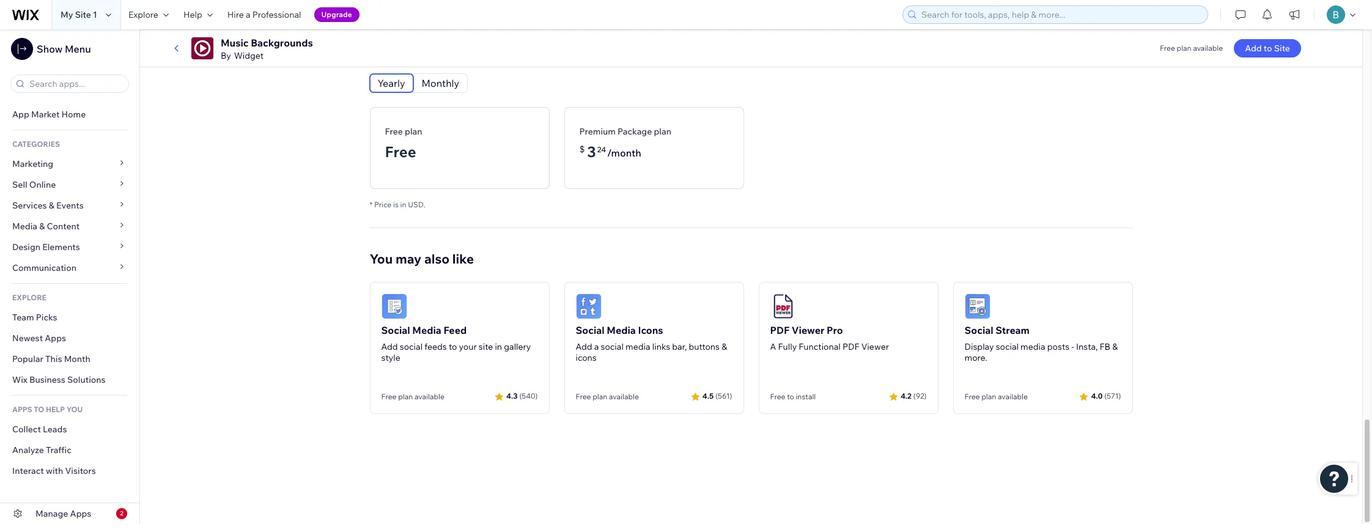 Task type: vqa. For each thing, say whether or not it's contained in the screenshot.
more.
yes



Task type: locate. For each thing, give the bounding box(es) containing it.
1 horizontal spatial media
[[413, 324, 442, 336]]

to
[[34, 405, 44, 414]]

content
[[47, 221, 80, 232]]

social inside social media feed add social feeds to your site in gallery style
[[381, 324, 410, 336]]

apps right manage
[[70, 508, 91, 519]]

1 vertical spatial viewer
[[862, 341, 890, 352]]

0 horizontal spatial in
[[400, 200, 407, 209]]

2 horizontal spatial to
[[1265, 43, 1273, 54]]

1 vertical spatial site
[[1275, 43, 1291, 54]]

(571)
[[1105, 392, 1122, 401]]

media & content
[[12, 221, 80, 232]]

elements
[[42, 242, 80, 253]]

design elements
[[12, 242, 80, 253]]

pdf up a
[[771, 324, 790, 336]]

social right icons
[[601, 341, 624, 352]]

services & events
[[12, 200, 84, 211]]

-
[[1072, 341, 1075, 352]]

in
[[400, 200, 407, 209], [495, 341, 502, 352]]

plan
[[1177, 43, 1192, 53], [405, 126, 423, 137], [654, 126, 672, 137], [398, 392, 413, 401], [593, 392, 608, 401], [982, 392, 997, 401]]

social
[[381, 324, 410, 336], [576, 324, 605, 336], [965, 324, 994, 336]]

categories
[[12, 139, 60, 149]]

feeds
[[425, 341, 447, 352]]

may
[[396, 251, 422, 267]]

analyze traffic
[[12, 445, 71, 456]]

newest
[[12, 333, 43, 344]]

4.2 (92)
[[901, 392, 927, 401]]

you may also like
[[370, 251, 474, 267]]

upgrade
[[322, 10, 352, 19]]

media down icons
[[626, 341, 651, 352]]

1 horizontal spatial social
[[601, 341, 624, 352]]

a down social media icons logo
[[595, 341, 599, 352]]

2 horizontal spatial add
[[1246, 43, 1263, 54]]

popular
[[12, 354, 43, 365]]

0 vertical spatial to
[[1265, 43, 1273, 54]]

help button
[[176, 0, 220, 29]]

available down social media icons add a social media links bar, buttons & icons
[[609, 392, 639, 401]]

$ 3 24 /month
[[580, 142, 642, 161]]

1 vertical spatial a
[[595, 341, 599, 352]]

buttons
[[689, 341, 720, 352]]

0 vertical spatial a
[[246, 9, 251, 20]]

media
[[626, 341, 651, 352], [1021, 341, 1046, 352]]

apps for manage apps
[[70, 508, 91, 519]]

insta,
[[1077, 341, 1098, 352]]

2 social from the left
[[601, 341, 624, 352]]

media inside social media icons add a social media links bar, buttons & icons
[[607, 324, 636, 336]]

add inside social media icons add a social media links bar, buttons & icons
[[576, 341, 593, 352]]

(92)
[[914, 392, 927, 401]]

social for social media feed
[[381, 324, 410, 336]]

help
[[46, 405, 65, 414]]

1 horizontal spatial apps
[[70, 508, 91, 519]]

wix business solutions link
[[0, 370, 139, 390]]

1 horizontal spatial pdf
[[843, 341, 860, 352]]

& right the buttons
[[722, 341, 728, 352]]

free plan available
[[1161, 43, 1224, 53], [381, 392, 445, 401], [576, 392, 639, 401], [965, 392, 1028, 401]]

premium
[[580, 126, 616, 137]]

social inside social media icons add a social media links bar, buttons & icons
[[576, 324, 605, 336]]

popular this month link
[[0, 349, 139, 370]]

market
[[31, 109, 60, 120]]

available
[[1194, 43, 1224, 53], [415, 392, 445, 401], [609, 392, 639, 401], [998, 392, 1028, 401]]

hire
[[227, 9, 244, 20]]

0 horizontal spatial pdf
[[771, 324, 790, 336]]

wix business solutions
[[12, 374, 106, 385]]

in right is
[[400, 200, 407, 209]]

media inside social media icons add a social media links bar, buttons & icons
[[626, 341, 651, 352]]

1 horizontal spatial media
[[1021, 341, 1046, 352]]

1 horizontal spatial site
[[1275, 43, 1291, 54]]

show menu button
[[11, 38, 91, 60]]

a
[[246, 9, 251, 20], [595, 341, 599, 352]]

gallery
[[504, 341, 531, 352]]

& right fb
[[1113, 341, 1119, 352]]

0 vertical spatial viewer
[[792, 324, 825, 336]]

posts
[[1048, 341, 1070, 352]]

viewer right functional
[[862, 341, 890, 352]]

social media icons logo image
[[576, 293, 602, 319]]

install
[[796, 392, 816, 401]]

music backgrounds by widget
[[221, 37, 313, 61]]

social down social media feed logo
[[381, 324, 410, 336]]

apps up 'this' at the left bottom of the page
[[45, 333, 66, 344]]

0 horizontal spatial a
[[246, 9, 251, 20]]

display
[[965, 341, 994, 352]]

usd.
[[408, 200, 426, 209]]

Search apps... field
[[26, 75, 125, 92]]

free plan available for social media icons
[[576, 392, 639, 401]]

yearly
[[378, 77, 405, 89]]

media inside sidebar element
[[12, 221, 37, 232]]

available down feeds at the bottom left
[[415, 392, 445, 401]]

viewer up functional
[[792, 324, 825, 336]]

media up design
[[12, 221, 37, 232]]

4.0
[[1092, 392, 1103, 401]]

0 horizontal spatial media
[[626, 341, 651, 352]]

1 vertical spatial to
[[449, 341, 457, 352]]

collect
[[12, 424, 41, 435]]

3 social from the left
[[965, 324, 994, 336]]

1 horizontal spatial in
[[495, 341, 502, 352]]

& left events
[[49, 200, 54, 211]]

available down the social stream display social media posts - insta, fb & more.
[[998, 392, 1028, 401]]

3 social from the left
[[996, 341, 1019, 352]]

2 vertical spatial to
[[788, 392, 795, 401]]

visitors
[[65, 466, 96, 477]]

0 horizontal spatial apps
[[45, 333, 66, 344]]

social for social stream
[[965, 324, 994, 336]]

social down social media icons logo
[[576, 324, 605, 336]]

add inside social media feed add social feeds to your site in gallery style
[[381, 341, 398, 352]]

social media feed logo image
[[381, 293, 407, 319]]

1 horizontal spatial to
[[788, 392, 795, 401]]

social
[[400, 341, 423, 352], [601, 341, 624, 352], [996, 341, 1019, 352]]

team picks link
[[0, 307, 139, 328]]

professional
[[252, 9, 301, 20]]

apps for newest apps
[[45, 333, 66, 344]]

a right hire
[[246, 9, 251, 20]]

media left icons
[[607, 324, 636, 336]]

media up feeds at the bottom left
[[413, 324, 442, 336]]

2 horizontal spatial social
[[965, 324, 994, 336]]

& left 'content'
[[39, 221, 45, 232]]

social inside the social stream display social media posts - insta, fb & more.
[[965, 324, 994, 336]]

is
[[393, 200, 399, 209]]

3
[[588, 142, 596, 161]]

pro
[[827, 324, 843, 336]]

0 horizontal spatial social
[[381, 324, 410, 336]]

social left feeds at the bottom left
[[400, 341, 423, 352]]

analyze
[[12, 445, 44, 456]]

free to install
[[771, 392, 816, 401]]

media inside social media feed add social feeds to your site in gallery style
[[413, 324, 442, 336]]

add for social media feed
[[381, 341, 398, 352]]

0 horizontal spatial add
[[381, 341, 398, 352]]

1 media from the left
[[626, 341, 651, 352]]

pdf down 'pro'
[[843, 341, 860, 352]]

2 horizontal spatial media
[[607, 324, 636, 336]]

this
[[45, 354, 62, 365]]

0 horizontal spatial site
[[75, 9, 91, 20]]

0 vertical spatial in
[[400, 200, 407, 209]]

0 horizontal spatial social
[[400, 341, 423, 352]]

(561)
[[716, 392, 733, 401]]

2 horizontal spatial social
[[996, 341, 1019, 352]]

design
[[12, 242, 40, 253]]

2 media from the left
[[1021, 341, 1046, 352]]

interact
[[12, 466, 44, 477]]

apps
[[45, 333, 66, 344], [70, 508, 91, 519]]

1 horizontal spatial a
[[595, 341, 599, 352]]

1 social from the left
[[400, 341, 423, 352]]

marketing link
[[0, 154, 139, 174]]

&
[[49, 200, 54, 211], [39, 221, 45, 232], [722, 341, 728, 352], [1113, 341, 1119, 352]]

0 horizontal spatial to
[[449, 341, 457, 352]]

you
[[370, 251, 393, 267]]

social down stream
[[996, 341, 1019, 352]]

to inside add to site button
[[1265, 43, 1273, 54]]

social up display
[[965, 324, 994, 336]]

free
[[1161, 43, 1176, 53], [385, 126, 403, 137], [385, 142, 416, 161], [381, 392, 397, 401], [576, 392, 591, 401], [771, 392, 786, 401], [965, 392, 980, 401]]

services & events link
[[0, 195, 139, 216]]

1 horizontal spatial social
[[576, 324, 605, 336]]

0 vertical spatial apps
[[45, 333, 66, 344]]

available for social stream
[[998, 392, 1028, 401]]

social inside social media icons add a social media links bar, buttons & icons
[[601, 341, 624, 352]]

sell
[[12, 179, 27, 190]]

in right site
[[495, 341, 502, 352]]

team
[[12, 312, 34, 323]]

design elements link
[[0, 237, 139, 258]]

media left posts
[[1021, 341, 1046, 352]]

1 vertical spatial in
[[495, 341, 502, 352]]

communication link
[[0, 258, 139, 278]]

events
[[56, 200, 84, 211]]

1 vertical spatial apps
[[70, 508, 91, 519]]

viewer
[[792, 324, 825, 336], [862, 341, 890, 352]]

interact with visitors
[[12, 466, 96, 477]]

1 horizontal spatial add
[[576, 341, 593, 352]]

popular this month
[[12, 354, 90, 365]]

2 social from the left
[[576, 324, 605, 336]]

0 horizontal spatial media
[[12, 221, 37, 232]]

feed
[[444, 324, 467, 336]]

$
[[580, 144, 585, 155]]

1 social from the left
[[381, 324, 410, 336]]

1 vertical spatial pdf
[[843, 341, 860, 352]]



Task type: describe. For each thing, give the bounding box(es) containing it.
interact with visitors link
[[0, 461, 139, 481]]

communication
[[12, 262, 78, 273]]

social for social media icons
[[576, 324, 605, 336]]

also
[[425, 251, 450, 267]]

business
[[29, 374, 65, 385]]

analyze traffic link
[[0, 440, 139, 461]]

to for add
[[1265, 43, 1273, 54]]

music backgrounds logo image
[[191, 37, 214, 59]]

sell online
[[12, 179, 56, 190]]

collect leads link
[[0, 419, 139, 440]]

you
[[67, 405, 83, 414]]

24
[[598, 145, 606, 154]]

icons
[[576, 352, 597, 363]]

4.5 (561)
[[703, 392, 733, 401]]

to for free
[[788, 392, 795, 401]]

add to site
[[1246, 43, 1291, 54]]

free plan available for social stream
[[965, 392, 1028, 401]]

leads
[[43, 424, 67, 435]]

icons
[[638, 324, 664, 336]]

app market home
[[12, 109, 86, 120]]

links
[[653, 341, 671, 352]]

price
[[374, 200, 392, 209]]

services
[[12, 200, 47, 211]]

bar,
[[672, 341, 687, 352]]

/month
[[607, 147, 642, 159]]

collect leads
[[12, 424, 67, 435]]

4.3
[[507, 392, 518, 401]]

your
[[459, 341, 477, 352]]

& inside social media icons add a social media links bar, buttons & icons
[[722, 341, 728, 352]]

social media feed add social feeds to your site in gallery style
[[381, 324, 531, 363]]

Search for tools, apps, help & more... field
[[918, 6, 1205, 23]]

4.0 (571)
[[1092, 392, 1122, 401]]

pdf viewer pro logo image
[[771, 293, 796, 319]]

fb
[[1100, 341, 1111, 352]]

online
[[29, 179, 56, 190]]

site
[[479, 341, 493, 352]]

upgrade button
[[314, 7, 360, 22]]

style
[[381, 352, 401, 363]]

menu
[[65, 43, 91, 55]]

monthly
[[422, 77, 460, 89]]

yearly button
[[370, 74, 413, 92]]

help
[[183, 9, 202, 20]]

social stream display social media posts - insta, fb & more.
[[965, 324, 1119, 363]]

free plan free
[[385, 126, 423, 161]]

month
[[64, 354, 90, 365]]

4.5
[[703, 392, 714, 401]]

0 vertical spatial site
[[75, 9, 91, 20]]

music
[[221, 37, 249, 49]]

* price is in usd.
[[370, 200, 426, 209]]

solutions
[[67, 374, 106, 385]]

media for social media feed
[[413, 324, 442, 336]]

stream
[[996, 324, 1030, 336]]

media for social media icons
[[607, 324, 636, 336]]

media & content link
[[0, 216, 139, 237]]

like
[[453, 251, 474, 267]]

free plan available for social media feed
[[381, 392, 445, 401]]

premium package plan
[[580, 126, 672, 137]]

social inside the social stream display social media posts - insta, fb & more.
[[996, 341, 1019, 352]]

in inside social media feed add social feeds to your site in gallery style
[[495, 341, 502, 352]]

monthly button
[[414, 74, 468, 92]]

& inside media & content link
[[39, 221, 45, 232]]

more.
[[965, 352, 988, 363]]

marketing
[[12, 158, 53, 169]]

my
[[61, 9, 73, 20]]

explore
[[12, 293, 46, 302]]

& inside the social stream display social media posts - insta, fb & more.
[[1113, 341, 1119, 352]]

available for social media feed
[[415, 392, 445, 401]]

media inside the social stream display social media posts - insta, fb & more.
[[1021, 341, 1046, 352]]

widget
[[234, 50, 264, 61]]

functional
[[799, 341, 841, 352]]

manage
[[35, 508, 68, 519]]

2
[[120, 510, 123, 518]]

sidebar element
[[0, 29, 140, 524]]

1 horizontal spatial viewer
[[862, 341, 890, 352]]

add inside add to site button
[[1246, 43, 1263, 54]]

site inside button
[[1275, 43, 1291, 54]]

& inside services & events link
[[49, 200, 54, 211]]

social stream logo image
[[965, 293, 991, 319]]

package
[[618, 126, 652, 137]]

show menu
[[37, 43, 91, 55]]

plan inside free plan free
[[405, 126, 423, 137]]

team picks
[[12, 312, 57, 323]]

0 horizontal spatial viewer
[[792, 324, 825, 336]]

0 vertical spatial pdf
[[771, 324, 790, 336]]

app market home link
[[0, 104, 139, 125]]

sell online link
[[0, 174, 139, 195]]

available left "add to site"
[[1194, 43, 1224, 53]]

available for social media icons
[[609, 392, 639, 401]]

traffic
[[46, 445, 71, 456]]

to inside social media feed add social feeds to your site in gallery style
[[449, 341, 457, 352]]

explore
[[128, 9, 158, 20]]

fully
[[779, 341, 797, 352]]

pdf viewer pro a fully functional pdf viewer
[[771, 324, 890, 352]]

social media icons add a social media links bar, buttons & icons
[[576, 324, 728, 363]]

add for social media icons
[[576, 341, 593, 352]]

a
[[771, 341, 777, 352]]

4.3 (540)
[[507, 392, 538, 401]]

*
[[370, 200, 373, 209]]

manage apps
[[35, 508, 91, 519]]

(540)
[[520, 392, 538, 401]]

social inside social media feed add social feeds to your site in gallery style
[[400, 341, 423, 352]]

apps
[[12, 405, 32, 414]]

a inside social media icons add a social media links bar, buttons & icons
[[595, 341, 599, 352]]

wix
[[12, 374, 27, 385]]



